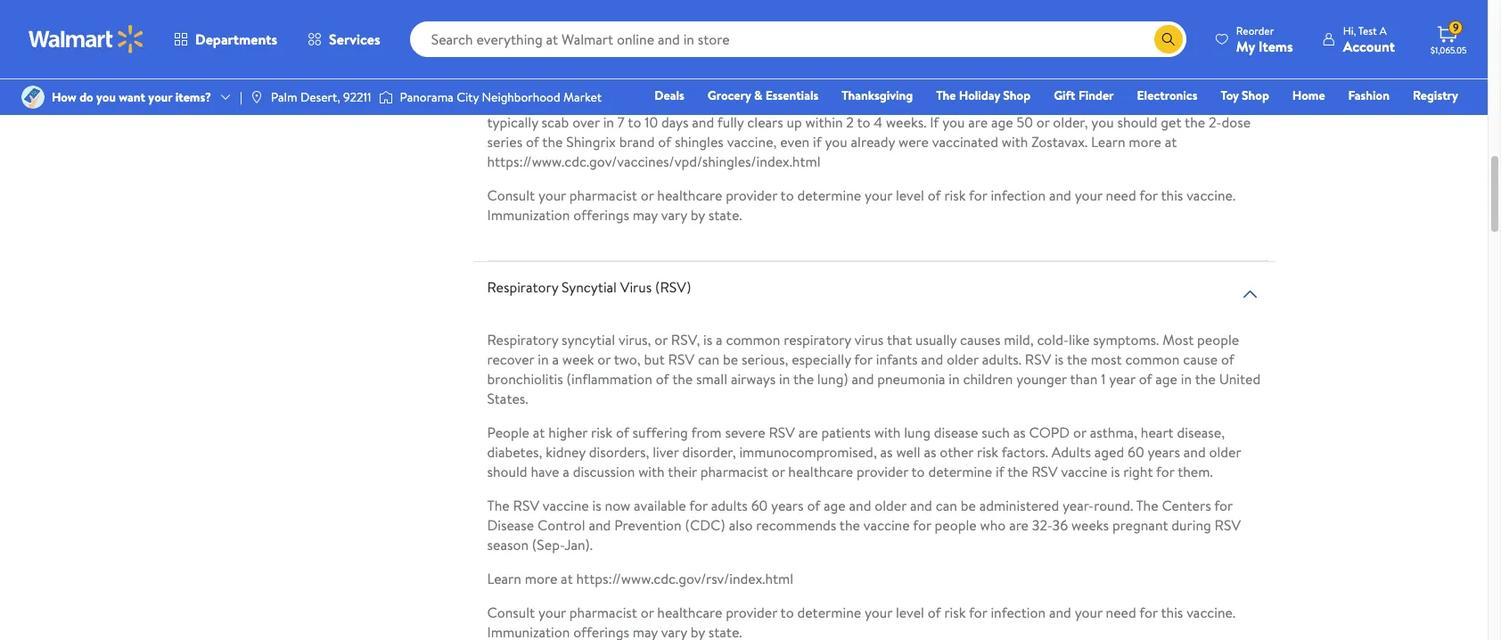 Task type: describe. For each thing, give the bounding box(es) containing it.
2 vertical spatial pharmacist
[[569, 603, 637, 622]]

age inside the rsv vaccine is now available for adults 60 years of age and older and can be administered year-round. the centers for disease control and prevention (cdc) also recommends the vaccine for people who are 32-36 weeks pregnant during rsv season (sep-jan).
[[824, 496, 846, 515]]

once.
[[554, 93, 587, 112]]

2 vertical spatial determine
[[797, 603, 861, 622]]

for inside people at higher risk of suffering from severe rsv are patients with lung disease such as copd or asthma, heart disease, diabetes, kidney disorders, liver disorder, immunocompromised, as well as other risk factors. adults aged 60 years and older should have a discussion with their pharmacist or healthcare provider to determine if the rsv vaccine is right for them.
[[1156, 462, 1174, 481]]

older inside the rsv vaccine is now available for adults 60 years of age and older and can be administered year-round. the centers for disease control and prevention (cdc) also recommends the vaccine for people who are 32-36 weeks pregnant during rsv season (sep-jan).
[[875, 496, 907, 515]]

registry link
[[1405, 86, 1466, 105]]

most
[[1162, 330, 1194, 350]]

typically
[[487, 112, 538, 132]]

are inside shingles is caused by varicella zoster virus, the same virus that causes chickenpox. after a person recovers from chickenpox, the virus stays dormant (inactive) in their body. the virus can reactivate later, causing shingles. some people can have shingles more than once. shingles is a painful rash that develops on one side of the face or body. the rash consists of blisters that typically scab over in 7 to 10 days and fully clears up within 2 to 4 weeks. if you are age 50 or older, you should get the 2-dose series of the shingrix brand of shingles vaccine, even if you already were vaccinated with zostavax. learn more at https://www.cdc.gov/vaccines/vpd/shingles/index.html
[[968, 112, 988, 132]]

disorder,
[[682, 442, 736, 462]]

gift finder
[[1054, 86, 1114, 104]]

for inside respiratory syncytial virus, or rsv, is a common respiratory virus that usually causes mild, cold-like symptoms. most people recover in a week or two, but rsv can be serious, especially for infants and older adults. rsv is the most common cause of bronchiolitis (inflammation of the small airways in the lung) and pneumonia in children younger than 1 year of age in the united states.
[[854, 350, 873, 369]]

to right 2
[[857, 112, 870, 132]]

such
[[982, 423, 1010, 442]]

2 level from the top
[[896, 603, 924, 622]]

home
[[1292, 86, 1325, 104]]

panorama city neighborhood market
[[400, 88, 602, 106]]

brand
[[619, 132, 655, 152]]

weeks
[[1071, 515, 1109, 535]]

1 horizontal spatial at
[[561, 569, 573, 588]]

the rsv vaccine is now available for adults 60 years of age and older and can be administered year-round. the centers for disease control and prevention (cdc) also recommends the vaccine for people who are 32-36 weeks pregnant during rsv season (sep-jan).
[[487, 496, 1241, 555]]

fashion
[[1348, 86, 1390, 104]]

|
[[240, 88, 242, 106]]

side
[[873, 93, 897, 112]]

items
[[1259, 36, 1293, 56]]

your down the rsv vaccine is now available for adults 60 years of age and older and can be administered year-round. the centers for disease control and prevention (cdc) also recommends the vaccine for people who are 32-36 weeks pregnant during rsv season (sep-jan).
[[865, 603, 892, 622]]

2 rash from the left
[[1050, 93, 1075, 112]]

and inside shingles is caused by varicella zoster virus, the same virus that causes chickenpox. after a person recovers from chickenpox, the virus stays dormant (inactive) in their body. the virus can reactivate later, causing shingles. some people can have shingles more than once. shingles is a painful rash that develops on one side of the face or body. the rash consists of blisters that typically scab over in 7 to 10 days and fully clears up within 2 to 4 weeks. if you are age 50 or older, you should get the 2-dose series of the shingrix brand of shingles vaccine, even if you already were vaccinated with zostavax. learn more at https://www.cdc.gov/vaccines/vpd/shingles/index.html
[[692, 112, 714, 132]]

is left 'deals'
[[644, 93, 653, 112]]

to inside people at higher risk of suffering from severe rsv are patients with lung disease such as copd or asthma, heart disease, diabetes, kidney disorders, liver disorder, immunocompromised, as well as other risk factors. adults aged 60 years and older should have a discussion with their pharmacist or healthcare provider to determine if the rsv vaccine is right for them.
[[911, 462, 925, 481]]

departments button
[[159, 18, 292, 61]]

recover
[[487, 350, 534, 369]]

2 vertical spatial healthcare
[[657, 603, 722, 622]]

 image for panorama
[[378, 88, 393, 106]]

1 level from the top
[[896, 186, 924, 205]]

lung
[[904, 423, 931, 442]]

or right the "copd"
[[1073, 423, 1086, 442]]

0 vertical spatial determine
[[797, 186, 861, 205]]

zostavax.
[[1032, 132, 1088, 152]]

rsv down the "copd"
[[1031, 462, 1058, 481]]

painful
[[667, 93, 709, 112]]

virus, inside respiratory syncytial virus, or rsv, is a common respiratory virus that usually causes mild, cold-like symptoms. most people recover in a week or two, but rsv can be serious, especially for infants and older adults. rsv is the most common cause of bronchiolitis (inflammation of the small airways in the lung) and pneumonia in children younger than 1 year of age in the united states.
[[619, 330, 651, 350]]

united
[[1219, 369, 1261, 389]]

by inside shingles is caused by varicella zoster virus, the same virus that causes chickenpox. after a person recovers from chickenpox, the virus stays dormant (inactive) in their body. the virus can reactivate later, causing shingles. some people can have shingles more than once. shingles is a painful rash that develops on one side of the face or body. the rash consists of blisters that typically scab over in 7 to 10 days and fully clears up within 2 to 4 weeks. if you are age 50 or older, you should get the 2-dose series of the shingrix brand of shingles vaccine, even if you already were vaccinated with zostavax. learn more at https://www.cdc.gov/vaccines/vpd/shingles/index.html
[[600, 54, 614, 73]]

your down (sep-
[[538, 603, 566, 622]]

respiratory for respiratory syncytial virus, or rsv, is a common respiratory virus that usually causes mild, cold-like symptoms. most people recover in a week or two, but rsv can be serious, especially for infants and older adults. rsv is the most common cause of bronchiolitis (inflammation of the small airways in the lung) and pneumonia in children younger than 1 year of age in the united states.
[[487, 330, 558, 350]]

$1,065.05
[[1431, 44, 1467, 56]]

0 horizontal spatial as
[[880, 442, 893, 462]]

chickenpox.
[[912, 54, 984, 73]]

is left like in the right bottom of the page
[[1055, 350, 1064, 369]]

search icon image
[[1161, 32, 1176, 46]]

https://www.cdc.gov/vaccines/vpd/shingles/index.html
[[487, 152, 821, 171]]

1 horizontal spatial with
[[874, 423, 901, 442]]

0 vertical spatial pharmacist
[[569, 186, 637, 205]]

is left caused
[[541, 54, 550, 73]]

person
[[1034, 54, 1076, 73]]

in right airways
[[779, 369, 790, 389]]

the left lung) in the bottom right of the page
[[793, 369, 814, 389]]

your down scab
[[538, 186, 566, 205]]

copd
[[1029, 423, 1070, 442]]

can inside respiratory syncytial virus, or rsv, is a common respiratory virus that usually causes mild, cold-like symptoms. most people recover in a week or two, but rsv can be serious, especially for infants and older adults. rsv is the most common cause of bronchiolitis (inflammation of the small airways in the lung) and pneumonia in children younger than 1 year of age in the united states.
[[698, 350, 719, 369]]

or left rsv,
[[654, 330, 668, 350]]

in left 7
[[603, 112, 614, 132]]

syncytial
[[562, 277, 617, 297]]

60 inside people at higher risk of suffering from severe rsv are patients with lung disease such as copd or asthma, heart disease, diabetes, kidney disorders, liver disorder, immunocompromised, as well as other risk factors. adults aged 60 years and older should have a discussion with their pharmacist or healthcare provider to determine if the rsv vaccine is right for them.
[[1128, 442, 1144, 462]]

rsv up season
[[513, 496, 539, 515]]

causes inside shingles is caused by varicella zoster virus, the same virus that causes chickenpox. after a person recovers from chickenpox, the virus stays dormant (inactive) in their body. the virus can reactivate later, causing shingles. some people can have shingles more than once. shingles is a painful rash that develops on one side of the face or body. the rash consists of blisters that typically scab over in 7 to 10 days and fully clears up within 2 to 4 weeks. if you are age 50 or older, you should get the 2-dose series of the shingrix brand of shingles vaccine, even if you already were vaccinated with zostavax. learn more at https://www.cdc.gov/vaccines/vpd/shingles/index.html
[[868, 54, 909, 73]]

1 horizontal spatial vaccine
[[864, 515, 910, 535]]

some
[[1065, 73, 1100, 93]]

1 may from the top
[[633, 205, 658, 225]]

over
[[572, 112, 600, 132]]

other
[[940, 442, 974, 462]]

to down the even
[[780, 186, 794, 205]]

deals
[[655, 86, 684, 104]]

finder
[[1079, 86, 1114, 104]]

0 vertical spatial healthcare
[[657, 186, 722, 205]]

thanksgiving link
[[834, 86, 921, 105]]

registry
[[1413, 86, 1458, 104]]

the left united
[[1195, 369, 1216, 389]]

than inside respiratory syncytial virus, or rsv, is a common respiratory virus that usually causes mild, cold-like symptoms. most people recover in a week or two, but rsv can be serious, especially for infants and older adults. rsv is the most common cause of bronchiolitis (inflammation of the small airways in the lung) and pneumonia in children younger than 1 year of age in the united states.
[[1070, 369, 1098, 389]]

available
[[634, 496, 686, 515]]

grocery & essentials
[[708, 86, 819, 104]]

determine inside people at higher risk of suffering from severe rsv are patients with lung disease such as copd or asthma, heart disease, diabetes, kidney disorders, liver disorder, immunocompromised, as well as other risk factors. adults aged 60 years and older should have a discussion with their pharmacist or healthcare provider to determine if the rsv vaccine is right for them.
[[928, 462, 992, 481]]

is inside people at higher risk of suffering from severe rsv are patients with lung disease such as copd or asthma, heart disease, diabetes, kidney disorders, liver disorder, immunocompromised, as well as other risk factors. adults aged 60 years and older should have a discussion with their pharmacist or healthcare provider to determine if the rsv vaccine is right for them.
[[1111, 462, 1120, 481]]

chickenpox,
[[1170, 54, 1243, 73]]

and right lung) in the bottom right of the page
[[852, 369, 874, 389]]

clears
[[747, 112, 783, 132]]

10
[[645, 112, 658, 132]]

cause
[[1183, 350, 1218, 369]]

0 horizontal spatial more
[[487, 93, 520, 112]]

dose
[[1222, 112, 1251, 132]]

2 vertical spatial more
[[525, 569, 557, 588]]

their inside people at higher risk of suffering from severe rsv are patients with lung disease such as copd or asthma, heart disease, diabetes, kidney disorders, liver disorder, immunocompromised, as well as other risk factors. adults aged 60 years and older should have a discussion with their pharmacist or healthcare provider to determine if the rsv vaccine is right for them.
[[668, 462, 697, 481]]

syncytial
[[562, 330, 615, 350]]

1 offerings from the top
[[573, 205, 629, 225]]

already
[[851, 132, 895, 152]]

jan).
[[564, 535, 593, 555]]

the left the same
[[748, 54, 769, 73]]

is right rsv,
[[703, 330, 712, 350]]

walmart+ link
[[1397, 111, 1466, 130]]

year-
[[1063, 496, 1094, 515]]

and down people at higher risk of suffering from severe rsv are patients with lung disease such as copd or asthma, heart disease, diabetes, kidney disorders, liver disorder, immunocompromised, as well as other risk factors. adults aged 60 years and older should have a discussion with their pharmacist or healthcare provider to determine if the rsv vaccine is right for them. at the bottom
[[849, 496, 871, 515]]

2 shop from the left
[[1242, 86, 1269, 104]]

at inside shingles is caused by varicella zoster virus, the same virus that causes chickenpox. after a person recovers from chickenpox, the virus stays dormant (inactive) in their body. the virus can reactivate later, causing shingles. some people can have shingles more than once. shingles is a painful rash that develops on one side of the face or body. the rash consists of blisters that typically scab over in 7 to 10 days and fully clears up within 2 to 4 weeks. if you are age 50 or older, you should get the 2-dose series of the shingrix brand of shingles vaccine, even if you already were vaccinated with zostavax. learn more at https://www.cdc.gov/vaccines/vpd/shingles/index.html
[[1165, 132, 1177, 152]]

lung)
[[817, 369, 848, 389]]

or right 50
[[1036, 112, 1050, 132]]

or down the https://www.cdc.gov/vaccines/vpd/shingles/index.html
[[641, 186, 654, 205]]

your down the zostavax.
[[1075, 186, 1102, 205]]

walmart+
[[1405, 111, 1458, 129]]

recommends
[[756, 515, 836, 535]]

to right 7
[[628, 112, 641, 132]]

1 need from the top
[[1106, 186, 1136, 205]]

0 horizontal spatial common
[[726, 330, 780, 350]]

people inside shingles is caused by varicella zoster virus, the same virus that causes chickenpox. after a person recovers from chickenpox, the virus stays dormant (inactive) in their body. the virus can reactivate later, causing shingles. some people can have shingles more than once. shingles is a painful rash that develops on one side of the face or body. the rash consists of blisters that typically scab over in 7 to 10 days and fully clears up within 2 to 4 weeks. if you are age 50 or older, you should get the 2-dose series of the shingrix brand of shingles vaccine, even if you already were vaccinated with zostavax. learn more at https://www.cdc.gov/vaccines/vpd/shingles/index.html
[[1103, 73, 1145, 93]]

that inside respiratory syncytial virus, or rsv, is a common respiratory virus that usually causes mild, cold-like symptoms. most people recover in a week or two, but rsv can be serious, especially for infants and older adults. rsv is the most common cause of bronchiolitis (inflammation of the small airways in the lung) and pneumonia in children younger than 1 year of age in the united states.
[[887, 330, 912, 350]]

the inside the rsv vaccine is now available for adults 60 years of age and older and can be administered year-round. the centers for disease control and prevention (cdc) also recommends the vaccine for people who are 32-36 weeks pregnant during rsv season (sep-jan).
[[840, 515, 860, 535]]

virus right the same
[[807, 54, 836, 73]]

1 vertical spatial by
[[691, 205, 705, 225]]

if inside shingles is caused by varicella zoster virus, the same virus that causes chickenpox. after a person recovers from chickenpox, the virus stays dormant (inactive) in their body. the virus can reactivate later, causing shingles. some people can have shingles more than once. shingles is a painful rash that develops on one side of the face or body. the rash consists of blisters that typically scab over in 7 to 10 days and fully clears up within 2 to 4 weeks. if you are age 50 or older, you should get the 2-dose series of the shingrix brand of shingles vaccine, even if you already were vaccinated with zostavax. learn more at https://www.cdc.gov/vaccines/vpd/shingles/index.html
[[813, 132, 822, 152]]

dormant
[[578, 73, 630, 93]]

services button
[[292, 18, 395, 61]]

provider inside people at higher risk of suffering from severe rsv are patients with lung disease such as copd or asthma, heart disease, diabetes, kidney disorders, liver disorder, immunocompromised, as well as other risk factors. adults aged 60 years and older should have a discussion with their pharmacist or healthcare provider to determine if the rsv vaccine is right for them.
[[857, 462, 908, 481]]

get
[[1161, 112, 1182, 132]]

reorder my items
[[1236, 23, 1293, 56]]

36
[[1052, 515, 1068, 535]]

you right if
[[942, 112, 965, 132]]

hi,
[[1343, 23, 1356, 38]]

virus, inside shingles is caused by varicella zoster virus, the same virus that causes chickenpox. after a person recovers from chickenpox, the virus stays dormant (inactive) in their body. the virus can reactivate later, causing shingles. some people can have shingles more than once. shingles is a painful rash that develops on one side of the face or body. the rash consists of blisters that typically scab over in 7 to 10 days and fully clears up within 2 to 4 weeks. if you are age 50 or older, you should get the 2-dose series of the shingrix brand of shingles vaccine, even if you already were vaccinated with zostavax. learn more at https://www.cdc.gov/vaccines/vpd/shingles/index.html
[[712, 54, 745, 73]]

be inside the rsv vaccine is now available for adults 60 years of age and older and can be administered year-round. the centers for disease control and prevention (cdc) also recommends the vaccine for people who are 32-36 weeks pregnant during rsv season (sep-jan).
[[961, 496, 976, 515]]

Walmart Site-Wide search field
[[410, 21, 1186, 57]]

in right recover on the left
[[538, 350, 549, 369]]

your down already
[[865, 186, 892, 205]]

2 this from the top
[[1161, 603, 1183, 622]]

services
[[329, 29, 380, 49]]

virus
[[620, 277, 652, 297]]

rsv right but
[[668, 350, 694, 369]]

series
[[487, 132, 522, 152]]

in left grocery
[[694, 73, 705, 93]]

years inside the rsv vaccine is now available for adults 60 years of age and older and can be administered year-round. the centers for disease control and prevention (cdc) also recommends the vaccine for people who are 32-36 weeks pregnant during rsv season (sep-jan).
[[771, 496, 804, 515]]

50
[[1017, 112, 1033, 132]]

and down the zostavax.
[[1049, 186, 1071, 205]]

do
[[79, 88, 93, 106]]

right
[[1123, 462, 1153, 481]]

now
[[605, 496, 630, 515]]

the left 2-
[[1185, 112, 1205, 132]]

2 infection from the top
[[991, 603, 1046, 622]]

can inside the rsv vaccine is now available for adults 60 years of age and older and can be administered year-round. the centers for disease control and prevention (cdc) also recommends the vaccine for people who are 32-36 weeks pregnant during rsv season (sep-jan).
[[936, 496, 957, 515]]

1 vertical spatial more
[[1129, 132, 1161, 152]]

2 may from the top
[[633, 622, 658, 640]]

9 $1,065.05
[[1431, 20, 1467, 56]]

prevention
[[614, 515, 682, 535]]

bronchiolitis
[[487, 369, 563, 389]]

year
[[1109, 369, 1135, 389]]

2 vertical spatial with
[[638, 462, 665, 481]]

season
[[487, 535, 529, 555]]

rsv right adults.
[[1025, 350, 1051, 369]]

causes inside respiratory syncytial virus, or rsv, is a common respiratory virus that usually causes mild, cold-like symptoms. most people recover in a week or two, but rsv can be serious, especially for infants and older adults. rsv is the most common cause of bronchiolitis (inflammation of the small airways in the lung) and pneumonia in children younger than 1 year of age in the united states.
[[960, 330, 1000, 350]]

1 vertical spatial learn
[[487, 569, 521, 588]]

1 vary from the top
[[661, 205, 687, 225]]

shingles image
[[1239, 7, 1261, 29]]

shingles for shingles
[[487, 1, 538, 21]]

2 vertical spatial provider
[[726, 603, 777, 622]]

vaccinated
[[932, 132, 998, 152]]

deals link
[[647, 86, 692, 105]]

2 vary from the top
[[661, 622, 687, 640]]

also
[[729, 515, 753, 535]]

or left two,
[[597, 350, 611, 369]]

in down most
[[1181, 369, 1192, 389]]

 image for how
[[21, 86, 45, 109]]

disorders,
[[589, 442, 649, 462]]

2 offerings from the top
[[573, 622, 629, 640]]

immunocompromised,
[[739, 442, 877, 462]]

&
[[754, 86, 763, 104]]

0 horizontal spatial body.
[[741, 73, 774, 93]]

on
[[827, 93, 843, 112]]

essentials
[[765, 86, 819, 104]]

2 consult your pharmacist or healthcare provider to determine your level of risk for infection and your need for this vaccine. immunization offerings may vary by state. from the top
[[487, 603, 1236, 640]]

thanksgiving
[[842, 86, 913, 104]]

2 need from the top
[[1106, 603, 1136, 622]]

1 this from the top
[[1161, 186, 1183, 205]]

rsv right severe
[[769, 423, 795, 442]]

toy
[[1221, 86, 1239, 104]]



Task type: locate. For each thing, give the bounding box(es) containing it.
2 horizontal spatial age
[[1155, 369, 1178, 389]]

is inside the rsv vaccine is now available for adults 60 years of age and older and can be administered year-round. the centers for disease control and prevention (cdc) also recommends the vaccine for people who are 32-36 weeks pregnant during rsv season (sep-jan).
[[592, 496, 601, 515]]

risk
[[944, 186, 966, 205], [591, 423, 612, 442], [977, 442, 998, 462], [944, 603, 966, 622]]

1 vertical spatial virus,
[[619, 330, 651, 350]]

1 horizontal spatial should
[[1117, 112, 1157, 132]]

0 vertical spatial state.
[[708, 205, 742, 225]]

from left severe
[[691, 423, 722, 442]]

round.
[[1094, 496, 1133, 515]]

1 vertical spatial provider
[[857, 462, 908, 481]]

1 vertical spatial offerings
[[573, 622, 629, 640]]

reactivate
[[860, 73, 922, 93]]

2 horizontal spatial older
[[1209, 442, 1241, 462]]

2 vertical spatial shingles
[[590, 93, 641, 112]]

older,
[[1053, 112, 1088, 132]]

and left fully
[[692, 112, 714, 132]]

vaccine up "year-"
[[1061, 462, 1107, 481]]

the left face
[[917, 93, 938, 112]]

1 horizontal spatial as
[[924, 442, 936, 462]]

0 vertical spatial if
[[813, 132, 822, 152]]

at inside people at higher risk of suffering from severe rsv are patients with lung disease such as copd or asthma, heart disease, diabetes, kidney disorders, liver disorder, immunocompromised, as well as other risk factors. adults aged 60 years and older should have a discussion with their pharmacist or healthcare provider to determine if the rsv vaccine is right for them.
[[533, 423, 545, 442]]

their inside shingles is caused by varicella zoster virus, the same virus that causes chickenpox. after a person recovers from chickenpox, the virus stays dormant (inactive) in their body. the virus can reactivate later, causing shingles. some people can have shingles more than once. shingles is a painful rash that develops on one side of the face or body. the rash consists of blisters that typically scab over in 7 to 10 days and fully clears up within 2 to 4 weeks. if you are age 50 or older, you should get the 2-dose series of the shingrix brand of shingles vaccine, even if you already were vaccinated with zostavax. learn more at https://www.cdc.gov/vaccines/vpd/shingles/index.html
[[709, 73, 738, 93]]

registry one debit
[[1322, 86, 1458, 129]]

control
[[538, 515, 585, 535]]

with inside shingles is caused by varicella zoster virus, the same virus that causes chickenpox. after a person recovers from chickenpox, the virus stays dormant (inactive) in their body. the virus can reactivate later, causing shingles. some people can have shingles more than once. shingles is a painful rash that develops on one side of the face or body. the rash consists of blisters that typically scab over in 7 to 10 days and fully clears up within 2 to 4 weeks. if you are age 50 or older, you should get the 2-dose series of the shingrix brand of shingles vaccine, even if you already were vaccinated with zostavax. learn more at https://www.cdc.gov/vaccines/vpd/shingles/index.html
[[1002, 132, 1028, 152]]

1 vertical spatial shingles
[[487, 54, 538, 73]]

2 respiratory from the top
[[487, 330, 558, 350]]

provider down https://www.cdc.gov/rsv/index.html
[[726, 603, 777, 622]]

0 vertical spatial years
[[1148, 442, 1180, 462]]

immunization
[[487, 205, 570, 225], [487, 622, 570, 640]]

1 horizontal spatial have
[[1173, 73, 1202, 93]]

disease
[[934, 423, 978, 442]]

your down "weeks"
[[1075, 603, 1102, 622]]

years right also
[[771, 496, 804, 515]]

years inside people at higher risk of suffering from severe rsv are patients with lung disease such as copd or asthma, heart disease, diabetes, kidney disorders, liver disorder, immunocompromised, as well as other risk factors. adults aged 60 years and older should have a discussion with their pharmacist or healthcare provider to determine if the rsv vaccine is right for them.
[[1148, 442, 1180, 462]]

0 horizontal spatial should
[[487, 462, 527, 481]]

1 horizontal spatial from
[[1136, 54, 1166, 73]]

0 horizontal spatial rash
[[712, 93, 738, 112]]

the holiday shop
[[936, 86, 1031, 104]]

(inflammation
[[567, 369, 652, 389]]

toy shop
[[1221, 86, 1269, 104]]

palm
[[271, 88, 297, 106]]

shop
[[1003, 86, 1031, 104], [1242, 86, 1269, 104]]

1 respiratory from the top
[[487, 277, 558, 297]]

1 horizontal spatial older
[[947, 350, 979, 369]]

to down lung
[[911, 462, 925, 481]]

of inside the rsv vaccine is now available for adults 60 years of age and older and can be administered year-round. the centers for disease control and prevention (cdc) also recommends the vaccine for people who are 32-36 weeks pregnant during rsv season (sep-jan).
[[807, 496, 820, 515]]

1 consult from the top
[[487, 186, 535, 205]]

1 horizontal spatial 60
[[1128, 442, 1144, 462]]

vaccine inside people at higher risk of suffering from severe rsv are patients with lung disease such as copd or asthma, heart disease, diabetes, kidney disorders, liver disorder, immunocompromised, as well as other risk factors. adults aged 60 years and older should have a discussion with their pharmacist or healthcare provider to determine if the rsv vaccine is right for them.
[[1061, 462, 1107, 481]]

you left already
[[825, 132, 847, 152]]

vary down https://www.cdc.gov/rsv/index.html
[[661, 622, 687, 640]]

with left the zostavax.
[[1002, 132, 1028, 152]]

is left right
[[1111, 462, 1120, 481]]

the left 'most'
[[1067, 350, 1088, 369]]

at left higher
[[533, 423, 545, 442]]

from inside shingles is caused by varicella zoster virus, the same virus that causes chickenpox. after a person recovers from chickenpox, the virus stays dormant (inactive) in their body. the virus can reactivate later, causing shingles. some people can have shingles more than once. shingles is a painful rash that develops on one side of the face or body. the rash consists of blisters that typically scab over in 7 to 10 days and fully clears up within 2 to 4 weeks. if you are age 50 or older, you should get the 2-dose series of the shingrix brand of shingles vaccine, even if you already were vaccinated with zostavax. learn more at https://www.cdc.gov/vaccines/vpd/shingles/index.html
[[1136, 54, 1166, 73]]

age left 50
[[991, 112, 1013, 132]]

1 horizontal spatial more
[[525, 569, 557, 588]]

2 vertical spatial by
[[691, 622, 705, 640]]

respiratory syncytial virus (rsv) image
[[1239, 284, 1261, 305]]

Search search field
[[410, 21, 1186, 57]]

learn inside shingles is caused by varicella zoster virus, the same virus that causes chickenpox. after a person recovers from chickenpox, the virus stays dormant (inactive) in their body. the virus can reactivate later, causing shingles. some people can have shingles more than once. shingles is a painful rash that develops on one side of the face or body. the rash consists of blisters that typically scab over in 7 to 10 days and fully clears up within 2 to 4 weeks. if you are age 50 or older, you should get the 2-dose series of the shingrix brand of shingles vaccine, even if you already were vaccinated with zostavax. learn more at https://www.cdc.gov/vaccines/vpd/shingles/index.html
[[1091, 132, 1125, 152]]

test
[[1358, 23, 1377, 38]]

city
[[457, 88, 479, 106]]

with left lung
[[874, 423, 901, 442]]

zoster
[[671, 54, 709, 73]]

and inside people at higher risk of suffering from severe rsv are patients with lung disease such as copd or asthma, heart disease, diabetes, kidney disorders, liver disorder, immunocompromised, as well as other risk factors. adults aged 60 years and older should have a discussion with their pharmacist or healthcare provider to determine if the rsv vaccine is right for them.
[[1184, 442, 1206, 462]]

respiratory for respiratory syncytial virus (rsv)
[[487, 277, 558, 297]]

holiday
[[959, 86, 1000, 104]]

0 vertical spatial consult your pharmacist or healthcare provider to determine your level of risk for infection and your need for this vaccine. immunization offerings may vary by state.
[[487, 186, 1236, 225]]

the right city
[[487, 73, 508, 93]]

0 horizontal spatial age
[[824, 496, 846, 515]]

0 horizontal spatial causes
[[868, 54, 909, 73]]

0 horizontal spatial if
[[813, 132, 822, 152]]

7
[[618, 112, 625, 132]]

1 horizontal spatial shingles
[[1205, 73, 1254, 93]]

are left patients
[[798, 423, 818, 442]]

older inside people at higher risk of suffering from severe rsv are patients with lung disease such as copd or asthma, heart disease, diabetes, kidney disorders, liver disorder, immunocompromised, as well as other risk factors. adults aged 60 years and older should have a discussion with their pharmacist or healthcare provider to determine if the rsv vaccine is right for them.
[[1209, 442, 1241, 462]]

0 horizontal spatial have
[[531, 462, 559, 481]]

2 horizontal spatial with
[[1002, 132, 1028, 152]]

1 consult your pharmacist or healthcare provider to determine your level of risk for infection and your need for this vaccine. immunization offerings may vary by state. from the top
[[487, 186, 1236, 225]]

0 vertical spatial than
[[523, 93, 550, 112]]

virus inside respiratory syncytial virus, or rsv, is a common respiratory virus that usually causes mild, cold-like symptoms. most people recover in a week or two, but rsv can be serious, especially for infants and older adults. rsv is the most common cause of bronchiolitis (inflammation of the small airways in the lung) and pneumonia in children younger than 1 year of age in the united states.
[[855, 330, 884, 350]]

walmart image
[[29, 25, 144, 53]]

even
[[780, 132, 810, 152]]

1 vertical spatial healthcare
[[788, 462, 853, 481]]

desert,
[[300, 88, 340, 106]]

0 vertical spatial have
[[1173, 73, 1202, 93]]

2 vertical spatial are
[[1009, 515, 1029, 535]]

shingles down the painful
[[675, 132, 724, 152]]

to down recommends
[[780, 603, 794, 622]]

the inside people at higher risk of suffering from severe rsv are patients with lung disease such as copd or asthma, heart disease, diabetes, kidney disorders, liver disorder, immunocompromised, as well as other risk factors. adults aged 60 years and older should have a discussion with their pharmacist or healthcare provider to determine if the rsv vaccine is right for them.
[[1007, 462, 1028, 481]]

0 horizontal spatial years
[[771, 496, 804, 515]]

more down (sep-
[[525, 569, 557, 588]]

vary down the https://www.cdc.gov/vaccines/vpd/shingles/index.html
[[661, 205, 687, 225]]

1 horizontal spatial causes
[[960, 330, 1000, 350]]

0 vertical spatial more
[[487, 93, 520, 112]]

have
[[1173, 73, 1202, 93], [531, 462, 559, 481]]

1 vertical spatial consult your pharmacist or healthcare provider to determine your level of risk for infection and your need for this vaccine. immunization offerings may vary by state.
[[487, 603, 1236, 640]]

2
[[846, 112, 854, 132]]

a inside people at higher risk of suffering from severe rsv are patients with lung disease such as copd or asthma, heart disease, diabetes, kidney disorders, liver disorder, immunocompromised, as well as other risk factors. adults aged 60 years and older should have a discussion with their pharmacist or healthcare provider to determine if the rsv vaccine is right for them.
[[563, 462, 569, 481]]

and down 36
[[1049, 603, 1071, 622]]

respiratory
[[784, 330, 851, 350]]

1 horizontal spatial people
[[1103, 73, 1145, 93]]

 image
[[21, 86, 45, 109], [378, 88, 393, 106]]

0 vertical spatial respiratory
[[487, 277, 558, 297]]

0 horizontal spatial be
[[723, 350, 738, 369]]

gift
[[1054, 86, 1076, 104]]

provider down vaccine,
[[726, 186, 777, 205]]

than inside shingles is caused by varicella zoster virus, the same virus that causes chickenpox. after a person recovers from chickenpox, the virus stays dormant (inactive) in their body. the virus can reactivate later, causing shingles. some people can have shingles more than once. shingles is a painful rash that develops on one side of the face or body. the rash consists of blisters that typically scab over in 7 to 10 days and fully clears up within 2 to 4 weeks. if you are age 50 or older, you should get the 2-dose series of the shingrix brand of shingles vaccine, even if you already were vaccinated with zostavax. learn more at https://www.cdc.gov/vaccines/vpd/shingles/index.html
[[523, 93, 550, 112]]

consult down the series
[[487, 186, 535, 205]]

0 horizontal spatial vaccine
[[543, 496, 589, 515]]

1 vertical spatial may
[[633, 622, 658, 640]]

1 vertical spatial have
[[531, 462, 559, 481]]

1 vaccine. from the top
[[1187, 186, 1236, 205]]

1 horizontal spatial years
[[1148, 442, 1180, 462]]

1 rash from the left
[[712, 93, 738, 112]]

common right 'most'
[[1125, 350, 1180, 369]]

people
[[1103, 73, 1145, 93], [1197, 330, 1239, 350], [935, 515, 977, 535]]

1 vertical spatial level
[[896, 603, 924, 622]]

are down "holiday"
[[968, 112, 988, 132]]

have down higher
[[531, 462, 559, 481]]

the up administered
[[1007, 462, 1028, 481]]

older down well
[[875, 496, 907, 515]]

0 vertical spatial consult
[[487, 186, 535, 205]]

1 vertical spatial consult
[[487, 603, 535, 622]]

as left well
[[880, 442, 893, 462]]

and down well
[[910, 496, 932, 515]]

1 vertical spatial their
[[668, 462, 697, 481]]

the holiday shop link
[[928, 86, 1039, 105]]

2 state. from the top
[[708, 622, 742, 640]]

the left the small
[[672, 369, 693, 389]]

is
[[541, 54, 550, 73], [644, 93, 653, 112], [703, 330, 712, 350], [1055, 350, 1064, 369], [1111, 462, 1120, 481], [592, 496, 601, 515]]

people inside respiratory syncytial virus, or rsv, is a common respiratory virus that usually causes mild, cold-like symptoms. most people recover in a week or two, but rsv can be serious, especially for infants and older adults. rsv is the most common cause of bronchiolitis (inflammation of the small airways in the lung) and pneumonia in children younger than 1 year of age in the united states.
[[1197, 330, 1239, 350]]

body.
[[741, 73, 774, 93], [988, 93, 1021, 112]]

older inside respiratory syncytial virus, or rsv, is a common respiratory virus that usually causes mild, cold-like symptoms. most people recover in a week or two, but rsv can be serious, especially for infants and older adults. rsv is the most common cause of bronchiolitis (inflammation of the small airways in the lung) and pneumonia in children younger than 1 year of age in the united states.
[[947, 350, 979, 369]]

by down https://www.cdc.gov/rsv/index.html
[[691, 622, 705, 640]]

one
[[847, 93, 870, 112]]

healthcare down https://www.cdc.gov/rsv/index.html
[[657, 603, 722, 622]]

stays
[[544, 73, 574, 93]]

like
[[1069, 330, 1090, 350]]

2-
[[1209, 112, 1222, 132]]

1 vertical spatial causes
[[960, 330, 1000, 350]]

should down people
[[487, 462, 527, 481]]

1 horizontal spatial common
[[1125, 350, 1180, 369]]

1 vertical spatial immunization
[[487, 622, 570, 640]]

in left children at the bottom right of the page
[[949, 369, 960, 389]]

how
[[52, 88, 76, 106]]

than left 1
[[1070, 369, 1098, 389]]

in
[[694, 73, 705, 93], [603, 112, 614, 132], [538, 350, 549, 369], [779, 369, 790, 389], [949, 369, 960, 389], [1181, 369, 1192, 389]]

should inside people at higher risk of suffering from severe rsv are patients with lung disease such as copd or asthma, heart disease, diabetes, kidney disorders, liver disorder, immunocompromised, as well as other risk factors. adults aged 60 years and older should have a discussion with their pharmacist or healthcare provider to determine if the rsv vaccine is right for them.
[[487, 462, 527, 481]]

be left who
[[961, 496, 976, 515]]

as right well
[[924, 442, 936, 462]]

60 right the "aged" on the bottom right
[[1128, 442, 1144, 462]]

1 vertical spatial vary
[[661, 622, 687, 640]]

than
[[523, 93, 550, 112], [1070, 369, 1098, 389]]

older left adults.
[[947, 350, 979, 369]]

by down the https://www.cdc.gov/vaccines/vpd/shingles/index.html
[[691, 205, 705, 225]]

later,
[[926, 73, 957, 93]]

small
[[696, 369, 727, 389]]

people right most
[[1197, 330, 1239, 350]]

market
[[563, 88, 602, 106]]

1 vertical spatial than
[[1070, 369, 1098, 389]]

1 infection from the top
[[991, 186, 1046, 205]]

0 horizontal spatial shingles
[[675, 132, 724, 152]]

0 horizontal spatial their
[[668, 462, 697, 481]]

0 vertical spatial be
[[723, 350, 738, 369]]

panorama
[[400, 88, 454, 106]]

infants
[[876, 350, 918, 369]]

younger
[[1016, 369, 1067, 389]]

0 vertical spatial level
[[896, 186, 924, 205]]

symptoms.
[[1093, 330, 1159, 350]]

healthcare
[[657, 186, 722, 205], [788, 462, 853, 481], [657, 603, 722, 622]]

you right the do
[[96, 88, 116, 106]]

provider down lung
[[857, 462, 908, 481]]

consists
[[1079, 93, 1127, 112]]

your right 'want'
[[148, 88, 172, 106]]

pharmacist inside people at higher risk of suffering from severe rsv are patients with lung disease such as copd or asthma, heart disease, diabetes, kidney disorders, liver disorder, immunocompromised, as well as other risk factors. adults aged 60 years and older should have a discussion with their pharmacist or healthcare provider to determine if the rsv vaccine is right for them.
[[700, 462, 768, 481]]

0 vertical spatial shingles
[[1205, 73, 1254, 93]]

people inside the rsv vaccine is now available for adults 60 years of age and older and can be administered year-round. the centers for disease control and prevention (cdc) also recommends the vaccine for people who are 32-36 weeks pregnant during rsv season (sep-jan).
[[935, 515, 977, 535]]

and right control
[[589, 515, 611, 535]]

states.
[[487, 389, 528, 408]]

1 horizontal spatial age
[[991, 112, 1013, 132]]

2 immunization from the top
[[487, 622, 570, 640]]

healthcare inside people at higher risk of suffering from severe rsv are patients with lung disease such as copd or asthma, heart disease, diabetes, kidney disorders, liver disorder, immunocompromised, as well as other risk factors. adults aged 60 years and older should have a discussion with their pharmacist or healthcare provider to determine if the rsv vaccine is right for them.
[[788, 462, 853, 481]]

0 vertical spatial shingles
[[487, 1, 538, 21]]

1 vertical spatial years
[[771, 496, 804, 515]]

92211
[[343, 88, 371, 106]]

disease,
[[1177, 423, 1225, 442]]

by right caused
[[600, 54, 614, 73]]

1
[[1101, 369, 1106, 389]]

are inside people at higher risk of suffering from severe rsv are patients with lung disease such as copd or asthma, heart disease, diabetes, kidney disorders, liver disorder, immunocompromised, as well as other risk factors. adults aged 60 years and older should have a discussion with their pharmacist or healthcare provider to determine if the rsv vaccine is right for them.
[[798, 423, 818, 442]]

of inside people at higher risk of suffering from severe rsv are patients with lung disease such as copd or asthma, heart disease, diabetes, kidney disorders, liver disorder, immunocompromised, as well as other risk factors. adults aged 60 years and older should have a discussion with their pharmacist or healthcare provider to determine if the rsv vaccine is right for them.
[[616, 423, 629, 442]]

1 vertical spatial determine
[[928, 462, 992, 481]]

1 horizontal spatial body.
[[988, 93, 1021, 112]]

rsv right the during
[[1215, 515, 1241, 535]]

well
[[896, 442, 921, 462]]

age inside shingles is caused by varicella zoster virus, the same virus that causes chickenpox. after a person recovers from chickenpox, the virus stays dormant (inactive) in their body. the virus can reactivate later, causing shingles. some people can have shingles more than once. shingles is a painful rash that develops on one side of the face or body. the rash consists of blisters that typically scab over in 7 to 10 days and fully clears up within 2 to 4 weeks. if you are age 50 or older, you should get the 2-dose series of the shingrix brand of shingles vaccine, even if you already were vaccinated with zostavax. learn more at https://www.cdc.gov/vaccines/vpd/shingles/index.html
[[991, 112, 1013, 132]]

the right recommends
[[840, 515, 860, 535]]

age left cause
[[1155, 369, 1178, 389]]

1 vertical spatial be
[[961, 496, 976, 515]]

are inside the rsv vaccine is now available for adults 60 years of age and older and can be administered year-round. the centers for disease control and prevention (cdc) also recommends the vaccine for people who are 32-36 weeks pregnant during rsv season (sep-jan).
[[1009, 515, 1029, 535]]

age down the immunocompromised, on the bottom of the page
[[824, 496, 846, 515]]

this
[[1161, 186, 1183, 205], [1161, 603, 1183, 622]]

shingles up "dose"
[[1205, 73, 1254, 93]]

up
[[787, 112, 802, 132]]

one debit link
[[1314, 111, 1390, 130]]

shingles.
[[1010, 73, 1061, 93]]

to
[[628, 112, 641, 132], [857, 112, 870, 132], [780, 186, 794, 205], [911, 462, 925, 481], [780, 603, 794, 622]]

0 vertical spatial vaccine.
[[1187, 186, 1236, 205]]

60 inside the rsv vaccine is now available for adults 60 years of age and older and can be administered year-round. the centers for disease control and prevention (cdc) also recommends the vaccine for people who are 32-36 weeks pregnant during rsv season (sep-jan).
[[751, 496, 768, 515]]

1 vertical spatial older
[[1209, 442, 1241, 462]]

 image
[[249, 90, 264, 104]]

should left get
[[1117, 112, 1157, 132]]

virus left 'stays'
[[511, 73, 540, 93]]

or up recommends
[[772, 462, 785, 481]]

0 vertical spatial with
[[1002, 132, 1028, 152]]

consult your pharmacist or healthcare provider to determine your level of risk for infection and your need for this vaccine. immunization offerings may vary by state.
[[487, 186, 1236, 225], [487, 603, 1236, 640]]

shop up 50
[[1003, 86, 1031, 104]]

2 vaccine. from the top
[[1187, 603, 1236, 622]]

be
[[723, 350, 738, 369], [961, 496, 976, 515]]

or right face
[[971, 93, 984, 112]]

pregnant
[[1112, 515, 1168, 535]]

with
[[1002, 132, 1028, 152], [874, 423, 901, 442], [638, 462, 665, 481]]

shop right "toy"
[[1242, 86, 1269, 104]]

0 vertical spatial older
[[947, 350, 979, 369]]

pharmacist
[[569, 186, 637, 205], [700, 462, 768, 481], [569, 603, 637, 622]]

pharmacist down shingrix
[[569, 186, 637, 205]]

shingles for shingles is caused by varicella zoster virus, the same virus that causes chickenpox. after a person recovers from chickenpox, the virus stays dormant (inactive) in their body. the virus can reactivate later, causing shingles. some people can have shingles more than once. shingles is a painful rash that develops on one side of the face or body. the rash consists of blisters that typically scab over in 7 to 10 days and fully clears up within 2 to 4 weeks. if you are age 50 or older, you should get the 2-dose series of the shingrix brand of shingles vaccine, even if you already were vaccinated with zostavax. learn more at https://www.cdc.gov/vaccines/vpd/shingles/index.html
[[487, 54, 538, 73]]

32-
[[1032, 515, 1052, 535]]

respiratory up bronchiolitis
[[487, 330, 558, 350]]

during
[[1172, 515, 1211, 535]]

children
[[963, 369, 1013, 389]]

https://www.cdc.gov/rsv/index.html
[[576, 569, 793, 588]]

0 vertical spatial from
[[1136, 54, 1166, 73]]

1 state. from the top
[[708, 205, 742, 225]]

healthcare down patients
[[788, 462, 853, 481]]

vary
[[661, 205, 687, 225], [661, 622, 687, 640]]

0 horizontal spatial  image
[[21, 86, 45, 109]]

0 horizontal spatial than
[[523, 93, 550, 112]]

1 shop from the left
[[1003, 86, 1031, 104]]

have inside people at higher risk of suffering from severe rsv are patients with lung disease such as copd or asthma, heart disease, diabetes, kidney disorders, liver disorder, immunocompromised, as well as other risk factors. adults aged 60 years and older should have a discussion with their pharmacist or healthcare provider to determine if the rsv vaccine is right for them.
[[531, 462, 559, 481]]

learn down consists
[[1091, 132, 1125, 152]]

0 horizontal spatial learn
[[487, 569, 521, 588]]

at down blisters at right
[[1165, 132, 1177, 152]]

0 vertical spatial vary
[[661, 205, 687, 225]]

if up administered
[[996, 462, 1004, 481]]

are left "32-" on the right bottom of page
[[1009, 515, 1029, 535]]

0 horizontal spatial virus,
[[619, 330, 651, 350]]

them.
[[1178, 462, 1213, 481]]

may down the https://www.cdc.gov/vaccines/vpd/shingles/index.html
[[633, 205, 658, 225]]

have inside shingles is caused by varicella zoster virus, the same virus that causes chickenpox. after a person recovers from chickenpox, the virus stays dormant (inactive) in their body. the virus can reactivate later, causing shingles. some people can have shingles more than once. shingles is a painful rash that develops on one side of the face or body. the rash consists of blisters that typically scab over in 7 to 10 days and fully clears up within 2 to 4 weeks. if you are age 50 or older, you should get the 2-dose series of the shingrix brand of shingles vaccine, even if you already were vaccinated with zostavax. learn more at https://www.cdc.gov/vaccines/vpd/shingles/index.html
[[1173, 73, 1202, 93]]

be inside respiratory syncytial virus, or rsv, is a common respiratory virus that usually causes mild, cold-like symptoms. most people recover in a week or two, but rsv can be serious, especially for infants and older adults. rsv is the most common cause of bronchiolitis (inflammation of the small airways in the lung) and pneumonia in children younger than 1 year of age in the united states.
[[723, 350, 738, 369]]

1 vertical spatial this
[[1161, 603, 1183, 622]]

0 vertical spatial by
[[600, 54, 614, 73]]

from inside people at higher risk of suffering from severe rsv are patients with lung disease such as copd or asthma, heart disease, diabetes, kidney disorders, liver disorder, immunocompromised, as well as other risk factors. adults aged 60 years and older should have a discussion with their pharmacist or healthcare provider to determine if the rsv vaccine is right for them.
[[691, 423, 722, 442]]

home link
[[1284, 86, 1333, 105]]

virus,
[[712, 54, 745, 73], [619, 330, 651, 350]]

after
[[988, 54, 1020, 73]]

2 horizontal spatial people
[[1197, 330, 1239, 350]]

the
[[777, 73, 800, 93], [936, 86, 956, 104], [1024, 93, 1046, 112], [487, 496, 510, 515], [1136, 496, 1158, 515]]

2 vertical spatial people
[[935, 515, 977, 535]]

have up get
[[1173, 73, 1202, 93]]

centers
[[1162, 496, 1211, 515]]

1 horizontal spatial learn
[[1091, 132, 1125, 152]]

1 vertical spatial 60
[[751, 496, 768, 515]]

2 vertical spatial at
[[561, 569, 573, 588]]

people left who
[[935, 515, 977, 535]]

1 horizontal spatial their
[[709, 73, 738, 93]]

virus up within
[[803, 73, 832, 93]]

1 vertical spatial if
[[996, 462, 1004, 481]]

1 horizontal spatial virus,
[[712, 54, 745, 73]]

if inside people at higher risk of suffering from severe rsv are patients with lung disease such as copd or asthma, heart disease, diabetes, kidney disorders, liver disorder, immunocompromised, as well as other risk factors. adults aged 60 years and older should have a discussion with their pharmacist or healthcare provider to determine if the rsv vaccine is right for them.
[[996, 462, 1004, 481]]

or down the "learn more at https://www.cdc.gov/rsv/index.html"
[[641, 603, 654, 622]]

years right asthma, at the bottom right of page
[[1148, 442, 1180, 462]]

learn
[[1091, 132, 1125, 152], [487, 569, 521, 588]]

0 vertical spatial offerings
[[573, 205, 629, 225]]

blisters
[[1147, 93, 1192, 112]]

vaccine,
[[727, 132, 777, 152]]

0 vertical spatial provider
[[726, 186, 777, 205]]

should inside shingles is caused by varicella zoster virus, the same virus that causes chickenpox. after a person recovers from chickenpox, the virus stays dormant (inactive) in their body. the virus can reactivate later, causing shingles. some people can have shingles more than once. shingles is a painful rash that develops on one side of the face or body. the rash consists of blisters that typically scab over in 7 to 10 days and fully clears up within 2 to 4 weeks. if you are age 50 or older, you should get the 2-dose series of the shingrix brand of shingles vaccine, even if you already were vaccinated with zostavax. learn more at https://www.cdc.gov/vaccines/vpd/shingles/index.html
[[1117, 112, 1157, 132]]

fashion link
[[1340, 86, 1398, 105]]

2 horizontal spatial as
[[1013, 423, 1026, 442]]

respiratory inside respiratory syncytial virus, or rsv, is a common respiratory virus that usually causes mild, cold-like symptoms. most people recover in a week or two, but rsv can be serious, especially for infants and older adults. rsv is the most common cause of bronchiolitis (inflammation of the small airways in the lung) and pneumonia in children younger than 1 year of age in the united states.
[[487, 330, 558, 350]]

days
[[661, 112, 689, 132]]

state. down vaccine,
[[708, 205, 742, 225]]

adults
[[711, 496, 748, 515]]

than left once.
[[523, 93, 550, 112]]

departments
[[195, 29, 277, 49]]

be left serious,
[[723, 350, 738, 369]]

60 right the adults
[[751, 496, 768, 515]]

1 horizontal spatial if
[[996, 462, 1004, 481]]

1 horizontal spatial  image
[[378, 88, 393, 106]]

my
[[1236, 36, 1255, 56]]

0 vertical spatial may
[[633, 205, 658, 225]]

hi, test a account
[[1343, 23, 1395, 56]]

who
[[980, 515, 1006, 535]]

are
[[968, 112, 988, 132], [798, 423, 818, 442], [1009, 515, 1029, 535]]

and right infants
[[921, 350, 943, 369]]

age inside respiratory syncytial virus, or rsv, is a common respiratory virus that usually causes mild, cold-like symptoms. most people recover in a week or two, but rsv can be serious, especially for infants and older adults. rsv is the most common cause of bronchiolitis (inflammation of the small airways in the lung) and pneumonia in children younger than 1 year of age in the united states.
[[1155, 369, 1178, 389]]

(inactive)
[[634, 73, 691, 93]]

and right heart
[[1184, 442, 1206, 462]]

0 vertical spatial age
[[991, 112, 1013, 132]]

the left shingrix
[[542, 132, 563, 152]]

patients
[[821, 423, 871, 442]]

debit
[[1351, 111, 1382, 129]]

consult down season
[[487, 603, 535, 622]]

you down the finder
[[1091, 112, 1114, 132]]

(sep-
[[532, 535, 564, 555]]

recovers
[[1079, 54, 1133, 73]]

1 immunization from the top
[[487, 205, 570, 225]]

2 consult from the top
[[487, 603, 535, 622]]

0 horizontal spatial people
[[935, 515, 977, 535]]

0 vertical spatial immunization
[[487, 205, 570, 225]]

1 vertical spatial from
[[691, 423, 722, 442]]



Task type: vqa. For each thing, say whether or not it's contained in the screenshot.
accessories
no



